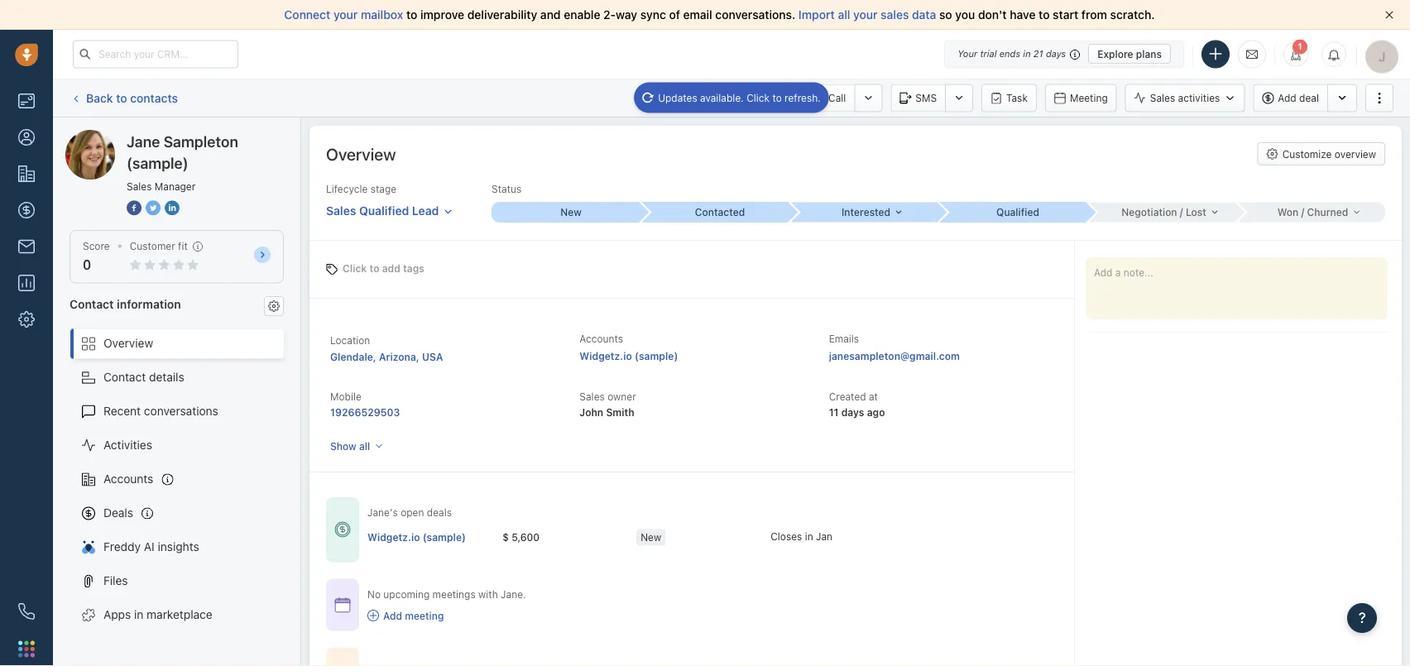 Task type: vqa. For each thing, say whether or not it's contained in the screenshot.
19266529503 LINK
yes



Task type: locate. For each thing, give the bounding box(es) containing it.
accounts down activities
[[103, 472, 153, 486]]

11
[[829, 407, 839, 418]]

contact information
[[70, 297, 181, 311]]

your left sales
[[853, 8, 878, 22]]

add left 'deal'
[[1278, 92, 1297, 104]]

container_wx8msf4aqz5i3rn1 image inside add meeting link
[[367, 610, 379, 622]]

to
[[406, 8, 417, 22], [1039, 8, 1050, 22], [116, 91, 127, 105], [773, 92, 782, 103], [370, 263, 379, 274]]

your trial ends in 21 days
[[958, 48, 1066, 59]]

updates
[[658, 92, 698, 103]]

sales up facebook circled icon
[[127, 180, 152, 192]]

sales down the lifecycle
[[326, 204, 356, 217]]

closes
[[771, 531, 802, 543]]

activities
[[1178, 92, 1220, 104]]

1 horizontal spatial new
[[641, 532, 662, 543]]

0 horizontal spatial days
[[842, 407, 864, 418]]

container_wx8msf4aqz5i3rn1 image down no on the bottom
[[367, 610, 379, 622]]

customize overview
[[1283, 148, 1376, 160]]

0 vertical spatial in
[[1023, 48, 1031, 59]]

0 horizontal spatial add
[[383, 610, 402, 622]]

contact details
[[103, 370, 184, 384]]

to right the mailbox
[[406, 8, 417, 22]]

sales
[[1150, 92, 1175, 104], [127, 180, 152, 192], [326, 204, 356, 217], [580, 391, 605, 403]]

lifecycle stage
[[326, 183, 397, 195]]

won / churned button
[[1237, 202, 1386, 222]]

1 link
[[1284, 40, 1309, 67]]

0 horizontal spatial widgetz.io (sample) link
[[367, 530, 466, 545]]

contact for contact details
[[103, 370, 146, 384]]

0 horizontal spatial your
[[334, 8, 358, 22]]

(sample) up owner
[[635, 350, 678, 362]]

widgetz.io (sample) link down open
[[367, 530, 466, 545]]

0 horizontal spatial qualified
[[359, 204, 409, 217]]

sales for sales activities
[[1150, 92, 1175, 104]]

click left add
[[343, 263, 367, 274]]

1 horizontal spatial widgetz.io (sample) link
[[580, 350, 678, 362]]

widgetz.io (sample) link inside row
[[367, 530, 466, 545]]

2 / from the left
[[1302, 207, 1305, 218]]

0 button
[[83, 257, 91, 273]]

accounts for accounts
[[103, 472, 153, 486]]

widgetz.io up owner
[[580, 350, 632, 362]]

container_wx8msf4aqz5i3rn1 image for jane's open deals
[[334, 522, 351, 538]]

jan
[[816, 531, 833, 543]]

won
[[1278, 207, 1299, 218]]

email
[[761, 92, 786, 104]]

1 horizontal spatial widgetz.io
[[580, 350, 632, 362]]

ago
[[867, 407, 885, 418]]

sales left activities
[[1150, 92, 1175, 104]]

back
[[86, 91, 113, 105]]

negotiation / lost
[[1122, 207, 1207, 218]]

1 vertical spatial days
[[842, 407, 864, 418]]

accounts up owner
[[580, 333, 623, 345]]

container_wx8msf4aqz5i3rn1 image for no upcoming meetings with jane.
[[334, 597, 351, 613]]

2 vertical spatial in
[[134, 608, 143, 622]]

explore
[[1098, 48, 1134, 60]]

/ right won
[[1302, 207, 1305, 218]]

call button
[[804, 84, 854, 112]]

back to contacts
[[86, 91, 178, 105]]

sales activities button
[[1125, 84, 1253, 112], [1125, 84, 1245, 112]]

1 horizontal spatial your
[[853, 8, 878, 22]]

1
[[1298, 42, 1303, 53]]

usa
[[422, 351, 443, 363]]

qualified inside 'link'
[[997, 207, 1040, 218]]

widgetz.io down jane's
[[367, 532, 420, 543]]

1 horizontal spatial click
[[747, 92, 770, 103]]

new inside row
[[641, 532, 662, 543]]

new link
[[492, 202, 641, 223]]

contact down 0 in the top of the page
[[70, 297, 114, 311]]

container_wx8msf4aqz5i3rn1 image left no on the bottom
[[334, 597, 351, 613]]

sampleton down contacts
[[127, 130, 184, 143]]

days down created
[[842, 407, 864, 418]]

send email image
[[1246, 47, 1258, 61]]

explore plans link
[[1089, 44, 1171, 64]]

show
[[330, 440, 356, 452]]

meeting
[[405, 610, 444, 622]]

created at 11 days ago
[[829, 391, 885, 418]]

lifecycle
[[326, 183, 368, 195]]

activities
[[103, 438, 152, 452]]

sales
[[881, 8, 909, 22]]

1 vertical spatial widgetz.io (sample) link
[[367, 530, 466, 545]]

sync
[[640, 8, 666, 22]]

interested link
[[790, 202, 939, 222]]

won / churned
[[1278, 207, 1349, 218]]

mobile 19266529503
[[330, 391, 400, 418]]

sales qualified lead
[[326, 204, 439, 217]]

(sample) down deals at the bottom
[[423, 532, 466, 543]]

to left add
[[370, 263, 379, 274]]

0 vertical spatial click
[[747, 92, 770, 103]]

connect your mailbox link
[[284, 8, 406, 22]]

stage
[[371, 183, 397, 195]]

accounts widgetz.io (sample)
[[580, 333, 678, 362]]

freshworks switcher image
[[18, 641, 35, 657]]

0 horizontal spatial in
[[134, 608, 143, 622]]

your left the mailbox
[[334, 8, 358, 22]]

refresh.
[[785, 92, 821, 103]]

add inside button
[[1278, 92, 1297, 104]]

in left 21
[[1023, 48, 1031, 59]]

container_wx8msf4aqz5i3rn1 image left widgetz.io (sample)
[[334, 522, 351, 538]]

add
[[1278, 92, 1297, 104], [383, 610, 402, 622]]

new inside new link
[[561, 207, 582, 218]]

1 vertical spatial new
[[641, 532, 662, 543]]

1 vertical spatial all
[[359, 440, 370, 452]]

0 vertical spatial contact
[[70, 297, 114, 311]]

1 vertical spatial accounts
[[103, 472, 153, 486]]

1 / from the left
[[1180, 207, 1183, 218]]

you
[[955, 8, 975, 22]]

1 vertical spatial click
[[343, 263, 367, 274]]

interested
[[842, 207, 891, 218]]

all right import
[[838, 8, 850, 22]]

new
[[561, 207, 582, 218], [641, 532, 662, 543]]

sms
[[916, 92, 937, 104]]

/ left lost
[[1180, 207, 1183, 218]]

accounts inside "accounts widgetz.io (sample)"
[[580, 333, 623, 345]]

negotiation / lost link
[[1088, 202, 1237, 222]]

1 vertical spatial contact
[[103, 370, 146, 384]]

1 horizontal spatial in
[[805, 531, 813, 543]]

1 horizontal spatial jane
[[127, 132, 160, 150]]

0 horizontal spatial jane
[[98, 130, 124, 143]]

sales up john on the left of page
[[580, 391, 605, 403]]

add
[[382, 263, 401, 274]]

no upcoming meetings with jane.
[[367, 588, 526, 600]]

1 horizontal spatial all
[[838, 8, 850, 22]]

2 horizontal spatial in
[[1023, 48, 1031, 59]]

row
[[367, 521, 905, 555]]

jane down contacts
[[127, 132, 160, 150]]

1 vertical spatial in
[[805, 531, 813, 543]]

contact up recent
[[103, 370, 146, 384]]

jane's
[[367, 507, 398, 519]]

0 vertical spatial days
[[1046, 48, 1066, 59]]

1 horizontal spatial qualified
[[997, 207, 1040, 218]]

all right show
[[359, 440, 370, 452]]

0 vertical spatial widgetz.io
[[580, 350, 632, 362]]

sampleton up manager
[[164, 132, 238, 150]]

overview up contact details
[[103, 337, 153, 350]]

jane sampleton (sample) down contacts
[[98, 130, 234, 143]]

add down upcoming in the bottom left of the page
[[383, 610, 402, 622]]

in left jan
[[805, 531, 813, 543]]

jane down back on the left of page
[[98, 130, 124, 143]]

0 horizontal spatial click
[[343, 263, 367, 274]]

upcoming
[[384, 588, 430, 600]]

add for add meeting
[[383, 610, 402, 622]]

0 horizontal spatial accounts
[[103, 472, 153, 486]]

days inside the created at 11 days ago
[[842, 407, 864, 418]]

overview
[[326, 144, 396, 163], [103, 337, 153, 350]]

tags
[[403, 263, 425, 274]]

show all
[[330, 440, 370, 452]]

1 horizontal spatial overview
[[326, 144, 396, 163]]

location
[[330, 334, 370, 346]]

updates available. click to refresh. link
[[634, 82, 829, 113]]

with
[[478, 588, 498, 600]]

janesampleton@gmail.com link
[[829, 348, 960, 364]]

jane
[[98, 130, 124, 143], [127, 132, 160, 150]]

1 horizontal spatial add
[[1278, 92, 1297, 104]]

score
[[83, 240, 110, 252]]

container_wx8msf4aqz5i3rn1 image
[[334, 522, 351, 538], [334, 597, 351, 613], [367, 610, 379, 622]]

1 horizontal spatial accounts
[[580, 333, 623, 345]]

import all your sales data link
[[799, 8, 939, 22]]

1 vertical spatial add
[[383, 610, 402, 622]]

row containing closes in jan
[[367, 521, 905, 555]]

days right 21
[[1046, 48, 1066, 59]]

contacts
[[130, 91, 178, 105]]

0 horizontal spatial widgetz.io
[[367, 532, 420, 543]]

jane's open deals
[[367, 507, 452, 519]]

negotiation
[[1122, 207, 1177, 218]]

0 horizontal spatial new
[[561, 207, 582, 218]]

0 horizontal spatial overview
[[103, 337, 153, 350]]

1 horizontal spatial /
[[1302, 207, 1305, 218]]

no
[[367, 588, 381, 600]]

recent conversations
[[103, 404, 218, 418]]

widgetz.io (sample) link up owner
[[580, 350, 678, 362]]

0 vertical spatial all
[[838, 8, 850, 22]]

twitter circled image
[[146, 199, 161, 216]]

0 vertical spatial new
[[561, 207, 582, 218]]

0 horizontal spatial /
[[1180, 207, 1183, 218]]

0 vertical spatial accounts
[[580, 333, 623, 345]]

contact
[[70, 297, 114, 311], [103, 370, 146, 384]]

connect your mailbox to improve deliverability and enable 2-way sync of email conversations. import all your sales data so you don't have to start from scratch.
[[284, 8, 1155, 22]]

have
[[1010, 8, 1036, 22]]

0 vertical spatial add
[[1278, 92, 1297, 104]]

in right apps
[[134, 608, 143, 622]]

overview up lifecycle stage
[[326, 144, 396, 163]]

21
[[1034, 48, 1043, 59]]

sales activities
[[1150, 92, 1220, 104]]

click right 'available.' at the top
[[747, 92, 770, 103]]

19266529503
[[330, 407, 400, 418]]

1 vertical spatial overview
[[103, 337, 153, 350]]

sales inside sales owner john smith
[[580, 391, 605, 403]]



Task type: describe. For each thing, give the bounding box(es) containing it.
widgetz.io inside "accounts widgetz.io (sample)"
[[580, 350, 632, 362]]

overview
[[1335, 148, 1376, 160]]

janesampleton@gmail.com
[[829, 350, 960, 362]]

open
[[401, 507, 424, 519]]

to right back on the left of page
[[116, 91, 127, 105]]

2-
[[604, 8, 616, 22]]

negotiation / lost button
[[1088, 202, 1237, 222]]

smith
[[606, 407, 635, 418]]

ai
[[144, 540, 155, 554]]

available.
[[700, 92, 744, 103]]

(sample) inside "accounts widgetz.io (sample)"
[[635, 350, 678, 362]]

fit
[[178, 240, 188, 252]]

(sample) up "sales manager"
[[127, 154, 188, 172]]

closes in jan
[[771, 531, 833, 543]]

add deal button
[[1253, 84, 1328, 112]]

your
[[958, 48, 978, 59]]

click to add tags
[[343, 263, 425, 274]]

score 0
[[83, 240, 110, 273]]

5,600
[[512, 532, 540, 543]]

2 your from the left
[[853, 8, 878, 22]]

contact for contact information
[[70, 297, 114, 311]]

contacted
[[695, 207, 745, 218]]

plans
[[1136, 48, 1162, 60]]

(sample) up manager
[[187, 130, 234, 143]]

status
[[492, 183, 522, 195]]

email
[[683, 8, 712, 22]]

meeting
[[1070, 92, 1108, 104]]

linkedin circled image
[[165, 199, 180, 216]]

information
[[117, 297, 181, 311]]

/ for won
[[1302, 207, 1305, 218]]

1 horizontal spatial days
[[1046, 48, 1066, 59]]

arizona,
[[379, 351, 419, 363]]

marketplace
[[147, 608, 212, 622]]

start
[[1053, 8, 1079, 22]]

import
[[799, 8, 835, 22]]

mobile
[[330, 391, 362, 403]]

qualified link
[[939, 202, 1088, 223]]

customer fit
[[130, 240, 188, 252]]

0 horizontal spatial all
[[359, 440, 370, 452]]

phone element
[[10, 595, 43, 628]]

facebook circled image
[[127, 199, 142, 216]]

in for apps in marketplace
[[134, 608, 143, 622]]

1 vertical spatial widgetz.io
[[367, 532, 420, 543]]

add deal
[[1278, 92, 1319, 104]]

0 vertical spatial overview
[[326, 144, 396, 163]]

/ for negotiation
[[1180, 207, 1183, 218]]

sales qualified lead link
[[326, 196, 453, 220]]

conversations
[[144, 404, 218, 418]]

add for add deal
[[1278, 92, 1297, 104]]

sales owner john smith
[[580, 391, 636, 418]]

freddy
[[103, 540, 141, 554]]

won / churned link
[[1237, 202, 1386, 222]]

mailbox
[[361, 8, 403, 22]]

call link
[[804, 84, 854, 112]]

location glendale, arizona, usa
[[330, 334, 443, 363]]

data
[[912, 8, 936, 22]]

lead
[[412, 204, 439, 217]]

freddy ai insights
[[103, 540, 199, 554]]

lost
[[1186, 207, 1207, 218]]

$ 5,600
[[503, 532, 540, 543]]

owner
[[608, 391, 636, 403]]

jane inside jane sampleton (sample)
[[127, 132, 160, 150]]

in for closes in jan
[[805, 531, 813, 543]]

apps in marketplace
[[103, 608, 212, 622]]

details
[[149, 370, 184, 384]]

sales manager
[[127, 180, 196, 192]]

manager
[[155, 180, 196, 192]]

widgetz.io (sample)
[[367, 532, 466, 543]]

customize overview button
[[1258, 142, 1386, 166]]

and
[[540, 8, 561, 22]]

explore plans
[[1098, 48, 1162, 60]]

so
[[939, 8, 952, 22]]

customize
[[1283, 148, 1332, 160]]

0
[[83, 257, 91, 273]]

from
[[1082, 8, 1107, 22]]

sales for sales qualified lead
[[326, 204, 356, 217]]

sampleton inside jane sampleton (sample)
[[164, 132, 238, 150]]

mng settings image
[[268, 300, 280, 312]]

at
[[869, 391, 878, 403]]

to left start
[[1039, 8, 1050, 22]]

churned
[[1307, 207, 1349, 218]]

close image
[[1386, 11, 1394, 19]]

task
[[1007, 92, 1028, 104]]

ends
[[1000, 48, 1021, 59]]

1 your from the left
[[334, 8, 358, 22]]

sales for sales manager
[[127, 180, 152, 192]]

customer
[[130, 240, 175, 252]]

to left refresh.
[[773, 92, 782, 103]]

task button
[[982, 84, 1037, 112]]

accounts for accounts widgetz.io (sample)
[[580, 333, 623, 345]]

0 vertical spatial widgetz.io (sample) link
[[580, 350, 678, 362]]

$
[[503, 532, 509, 543]]

deal
[[1300, 92, 1319, 104]]

jane.
[[501, 588, 526, 600]]

jane sampleton (sample) up manager
[[127, 132, 238, 172]]

files
[[103, 574, 128, 588]]

back to contacts link
[[70, 85, 179, 111]]

improve
[[420, 8, 464, 22]]

recent
[[103, 404, 141, 418]]

phone image
[[18, 603, 35, 620]]

Search your CRM... text field
[[73, 40, 238, 68]]

scratch.
[[1110, 8, 1155, 22]]



